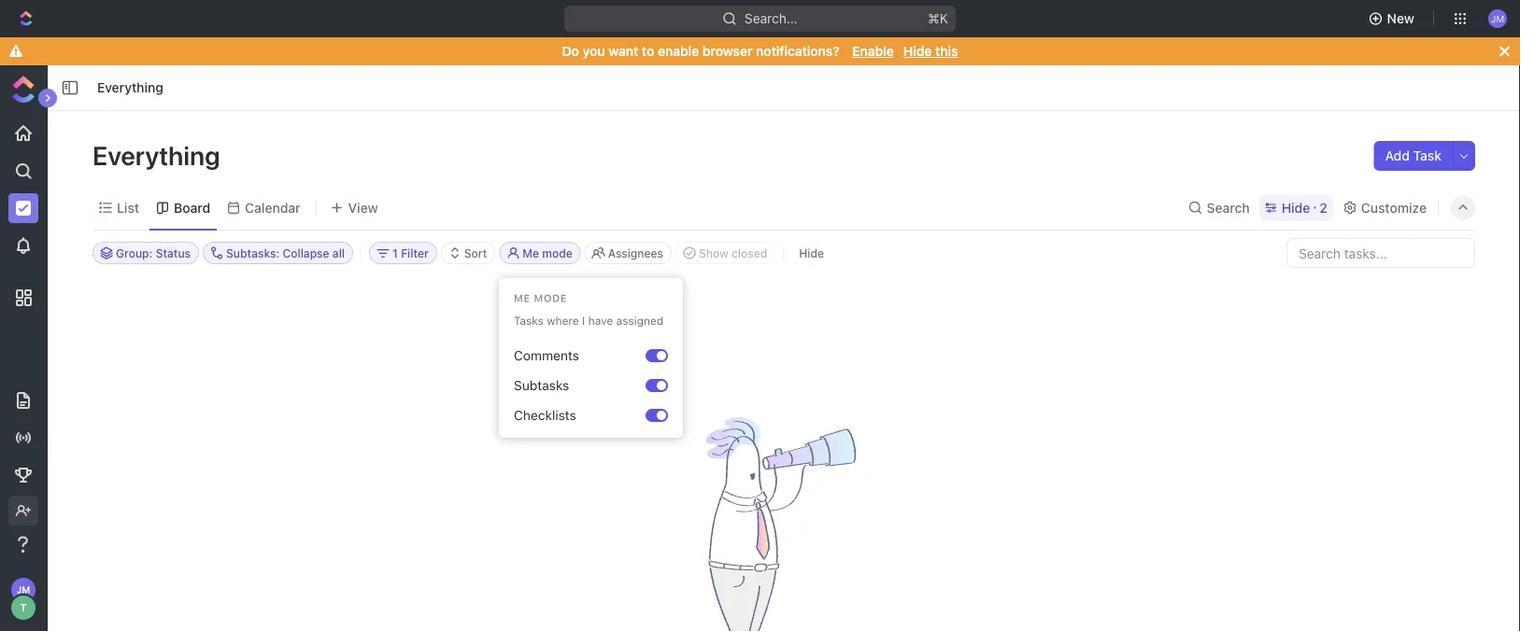 Task type: describe. For each thing, give the bounding box(es) containing it.
to
[[642, 43, 655, 59]]

list link
[[113, 195, 139, 221]]

1 horizontal spatial hide
[[904, 43, 932, 59]]

search button
[[1183, 195, 1256, 221]]

checklists
[[514, 408, 576, 423]]

hide for hide
[[799, 247, 824, 260]]

0 vertical spatial everything
[[97, 80, 163, 95]]

comments
[[514, 348, 579, 364]]

hide button
[[792, 242, 832, 264]]

assignees button
[[585, 242, 672, 264]]

customize button
[[1337, 195, 1433, 221]]

assignees
[[608, 247, 664, 260]]

me inside me mode dropdown button
[[523, 247, 539, 260]]

subtasks button
[[507, 371, 646, 401]]

add
[[1386, 148, 1410, 164]]

Search tasks... text field
[[1288, 239, 1475, 267]]

new button
[[1361, 4, 1426, 34]]

add task
[[1386, 148, 1442, 164]]

notifications?
[[756, 43, 840, 59]]

enable
[[658, 43, 699, 59]]

list
[[117, 200, 139, 215]]

calendar
[[245, 200, 301, 215]]

1 vertical spatial mode
[[534, 293, 567, 305]]

board
[[174, 200, 210, 215]]

browser
[[703, 43, 753, 59]]



Task type: vqa. For each thing, say whether or not it's contained in the screenshot.
ALERT
no



Task type: locate. For each thing, give the bounding box(es) containing it.
hide 2
[[1282, 200, 1328, 215]]

me mode
[[523, 247, 573, 260], [514, 293, 567, 305]]

this
[[936, 43, 958, 59]]

subtasks
[[514, 378, 569, 393]]

me
[[523, 247, 539, 260], [514, 293, 531, 305]]

do
[[562, 43, 579, 59]]

0 vertical spatial mode
[[542, 247, 573, 260]]

board link
[[170, 195, 210, 221]]

mode
[[542, 247, 573, 260], [534, 293, 567, 305]]

0 vertical spatial me
[[523, 247, 539, 260]]

0 vertical spatial me mode
[[523, 247, 573, 260]]

⌘k
[[928, 11, 949, 26]]

2 horizontal spatial hide
[[1282, 200, 1311, 215]]

want
[[609, 43, 639, 59]]

search
[[1207, 200, 1250, 215]]

me mode button
[[499, 242, 581, 264]]

2
[[1320, 200, 1328, 215]]

do you want to enable browser notifications? enable hide this
[[562, 43, 958, 59]]

new
[[1388, 11, 1415, 26]]

2 vertical spatial hide
[[799, 247, 824, 260]]

hide inside "button"
[[799, 247, 824, 260]]

mode left assignees button
[[542, 247, 573, 260]]

everything link
[[93, 77, 168, 99]]

checklists button
[[507, 401, 646, 431]]

everything
[[97, 80, 163, 95], [93, 140, 226, 171]]

mode inside dropdown button
[[542, 247, 573, 260]]

comments button
[[507, 341, 646, 371]]

1 vertical spatial hide
[[1282, 200, 1311, 215]]

hide for hide 2
[[1282, 200, 1311, 215]]

calendar link
[[241, 195, 301, 221]]

mode down me mode dropdown button
[[534, 293, 567, 305]]

me mode down me mode dropdown button
[[514, 293, 567, 305]]

me mode left assignees button
[[523, 247, 573, 260]]

me mode inside dropdown button
[[523, 247, 573, 260]]

search...
[[745, 11, 798, 26]]

you
[[583, 43, 605, 59]]

add task button
[[1374, 141, 1453, 171]]

enable
[[853, 43, 894, 59]]

1 vertical spatial me mode
[[514, 293, 567, 305]]

task
[[1414, 148, 1442, 164]]

0 horizontal spatial hide
[[799, 247, 824, 260]]

1 vertical spatial me
[[514, 293, 531, 305]]

customize
[[1362, 200, 1427, 215]]

0 vertical spatial hide
[[904, 43, 932, 59]]

hide
[[904, 43, 932, 59], [1282, 200, 1311, 215], [799, 247, 824, 260]]

1 vertical spatial everything
[[93, 140, 226, 171]]



